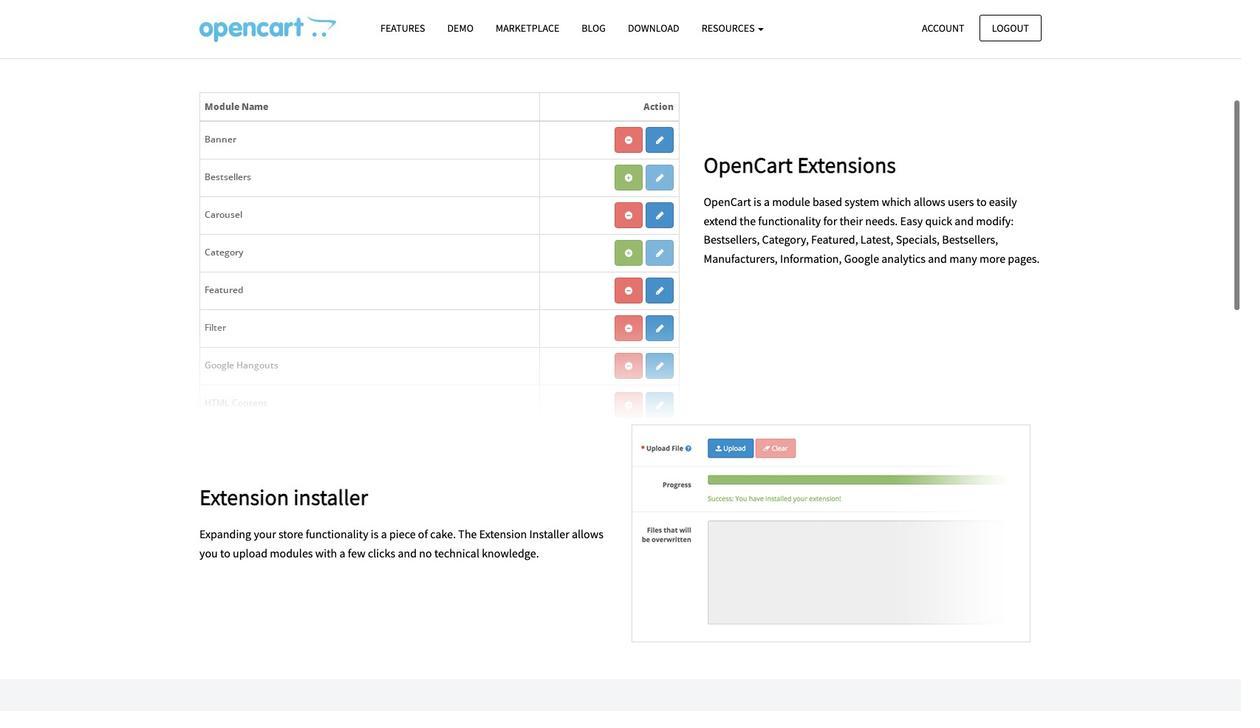 Task type: vqa. For each thing, say whether or not it's contained in the screenshot.
YOU
yes



Task type: locate. For each thing, give the bounding box(es) containing it.
to right you
[[220, 546, 230, 561]]

marketplace link
[[485, 16, 571, 41]]

technical
[[434, 546, 480, 561]]

1 vertical spatial allows
[[572, 527, 604, 542]]

bestsellers,
[[704, 232, 760, 247], [942, 232, 998, 247]]

specials,
[[896, 232, 940, 247]]

1 vertical spatial extend
[[704, 213, 737, 228]]

1 vertical spatial extension
[[479, 527, 527, 542]]

a left the piece
[[381, 527, 387, 542]]

google
[[844, 251, 879, 266]]

analytics
[[882, 251, 926, 266]]

allows
[[914, 194, 946, 209], [572, 527, 604, 542]]

bestsellers, up manufacturers,
[[704, 232, 760, 247]]

2 vertical spatial a
[[339, 546, 345, 561]]

a inside opencart is a module based system which allows users to easily extend the functionality for their needs. easy quick and modify: bestsellers, category, featured, latest, specials, bestsellers, manufacturers, information, google analytics and many more pages.
[[764, 194, 770, 209]]

a left few
[[339, 546, 345, 561]]

users
[[948, 194, 974, 209]]

0 horizontal spatial bestsellers,
[[704, 232, 760, 247]]

1 horizontal spatial the
[[740, 213, 756, 228]]

no
[[419, 546, 432, 561]]

0 vertical spatial functionality
[[646, 23, 787, 56]]

0 horizontal spatial allows
[[572, 527, 604, 542]]

extension up "expanding"
[[199, 483, 289, 511]]

1 horizontal spatial a
[[381, 527, 387, 542]]

0 horizontal spatial a
[[339, 546, 345, 561]]

knowledge.
[[482, 546, 539, 561]]

1 horizontal spatial and
[[928, 251, 947, 266]]

opencart
[[704, 151, 793, 179], [704, 194, 751, 209]]

blog link
[[571, 16, 617, 41]]

features
[[381, 21, 425, 35]]

features link
[[369, 16, 436, 41]]

extension
[[199, 483, 289, 511], [479, 527, 527, 542]]

of
[[418, 527, 428, 542]]

opencart extensions image
[[199, 92, 680, 425]]

many
[[950, 251, 977, 266]]

pages.
[[1008, 251, 1040, 266]]

to right users
[[977, 194, 987, 209]]

is left module
[[754, 194, 762, 209]]

logout link
[[980, 14, 1042, 41]]

1 horizontal spatial is
[[754, 194, 762, 209]]

0 vertical spatial and
[[955, 213, 974, 228]]

1 horizontal spatial extend
[[704, 213, 737, 228]]

extend
[[523, 23, 599, 56], [704, 213, 737, 228]]

and inside "expanding your store functionality is a piece of cake. the extension installer allows you to upload modules with a few clicks and no technical knowledge."
[[398, 546, 417, 561]]

and
[[955, 213, 974, 228], [928, 251, 947, 266], [398, 546, 417, 561]]

demo
[[447, 21, 474, 35]]

2 horizontal spatial and
[[955, 213, 974, 228]]

allows up quick
[[914, 194, 946, 209]]

1 vertical spatial to
[[220, 546, 230, 561]]

their
[[840, 213, 863, 228]]

0 horizontal spatial is
[[371, 527, 379, 542]]

1 opencart from the top
[[704, 151, 793, 179]]

opencart inside opencart is a module based system which allows users to easily extend the functionality for their needs. easy quick and modify: bestsellers, category, featured, latest, specials, bestsellers, manufacturers, information, google analytics and many more pages.
[[704, 194, 751, 209]]

and left no at the left
[[398, 546, 417, 561]]

extension installer image
[[632, 425, 1031, 643]]

1 horizontal spatial bestsellers,
[[942, 232, 998, 247]]

0 horizontal spatial extension
[[199, 483, 289, 511]]

functionality inside "expanding your store functionality is a piece of cake. the extension installer allows you to upload modules with a few clicks and no technical knowledge."
[[306, 527, 368, 542]]

0 horizontal spatial and
[[398, 546, 417, 561]]

is
[[754, 194, 762, 209], [371, 527, 379, 542]]

download link
[[617, 16, 691, 41]]

1 horizontal spatial allows
[[914, 194, 946, 209]]

2 vertical spatial and
[[398, 546, 417, 561]]

easy
[[900, 213, 923, 228]]

1 vertical spatial the
[[740, 213, 756, 228]]

easily
[[989, 194, 1017, 209]]

2 vertical spatial functionality
[[306, 527, 368, 542]]

resources
[[702, 21, 757, 35]]

which
[[882, 194, 911, 209]]

needs.
[[865, 213, 898, 228]]

and down users
[[955, 213, 974, 228]]

your
[[254, 527, 276, 542]]

expanding your store functionality is a piece of cake. the extension installer allows you to upload modules with a few clicks and no technical knowledge.
[[199, 527, 604, 561]]

0 vertical spatial the
[[604, 23, 641, 56]]

latest,
[[861, 232, 894, 247]]

1 vertical spatial is
[[371, 527, 379, 542]]

allows inside opencart is a module based system which allows users to easily extend the functionality for their needs. easy quick and modify: bestsellers, category, featured, latest, specials, bestsellers, manufacturers, information, google analytics and many more pages.
[[914, 194, 946, 209]]

bestsellers, up many
[[942, 232, 998, 247]]

0 vertical spatial extend
[[523, 23, 599, 56]]

and left many
[[928, 251, 947, 266]]

2 horizontal spatial a
[[764, 194, 770, 209]]

0 vertical spatial opencart
[[704, 151, 793, 179]]

expanding
[[199, 527, 251, 542]]

is inside "expanding your store functionality is a piece of cake. the extension installer allows you to upload modules with a few clicks and no technical knowledge."
[[371, 527, 379, 542]]

opencart up manufacturers,
[[704, 194, 751, 209]]

0 horizontal spatial to
[[220, 546, 230, 561]]

0 horizontal spatial extend
[[523, 23, 599, 56]]

to
[[977, 194, 987, 209], [220, 546, 230, 561]]

0 vertical spatial allows
[[914, 194, 946, 209]]

opencart up module
[[704, 151, 793, 179]]

the
[[604, 23, 641, 56], [740, 213, 756, 228]]

blog
[[582, 21, 606, 35]]

0 vertical spatial extension
[[199, 483, 289, 511]]

is up the clicks
[[371, 527, 379, 542]]

functionality inside opencart is a module based system which allows users to easily extend the functionality for their needs. easy quick and modify: bestsellers, category, featured, latest, specials, bestsellers, manufacturers, information, google analytics and many more pages.
[[758, 213, 821, 228]]

extension up the knowledge.
[[479, 527, 527, 542]]

1 horizontal spatial to
[[977, 194, 987, 209]]

a
[[764, 194, 770, 209], [381, 527, 387, 542], [339, 546, 345, 561]]

installer
[[293, 483, 368, 511]]

module
[[772, 194, 810, 209]]

0 vertical spatial is
[[754, 194, 762, 209]]

a left module
[[764, 194, 770, 209]]

1 vertical spatial functionality
[[758, 213, 821, 228]]

functionality for easily extend the functionality
[[646, 23, 787, 56]]

account
[[922, 21, 965, 34]]

cake.
[[430, 527, 456, 542]]

you
[[199, 546, 218, 561]]

0 vertical spatial a
[[764, 194, 770, 209]]

1 vertical spatial and
[[928, 251, 947, 266]]

2 opencart from the top
[[704, 194, 751, 209]]

functionality
[[646, 23, 787, 56], [758, 213, 821, 228], [306, 527, 368, 542]]

0 vertical spatial to
[[977, 194, 987, 209]]

more
[[980, 251, 1006, 266]]

1 vertical spatial opencart
[[704, 194, 751, 209]]

to inside opencart is a module based system which allows users to easily extend the functionality for their needs. easy quick and modify: bestsellers, category, featured, latest, specials, bestsellers, manufacturers, information, google analytics and many more pages.
[[977, 194, 987, 209]]

1 horizontal spatial extension
[[479, 527, 527, 542]]

few
[[348, 546, 366, 561]]

opencart - features image
[[199, 16, 336, 42]]

allows right installer
[[572, 527, 604, 542]]



Task type: describe. For each thing, give the bounding box(es) containing it.
is inside opencart is a module based system which allows users to easily extend the functionality for their needs. easy quick and modify: bestsellers, category, featured, latest, specials, bestsellers, manufacturers, information, google analytics and many more pages.
[[754, 194, 762, 209]]

extension inside "expanding your store functionality is a piece of cake. the extension installer allows you to upload modules with a few clicks and no technical knowledge."
[[479, 527, 527, 542]]

1 vertical spatial a
[[381, 527, 387, 542]]

marketplace
[[496, 21, 560, 35]]

quick
[[925, 213, 953, 228]]

0 horizontal spatial the
[[604, 23, 641, 56]]

easily extend the functionality
[[454, 23, 787, 56]]

extend inside opencart is a module based system which allows users to easily extend the functionality for their needs. easy quick and modify: bestsellers, category, featured, latest, specials, bestsellers, manufacturers, information, google analytics and many more pages.
[[704, 213, 737, 228]]

logout
[[992, 21, 1029, 34]]

featured,
[[811, 232, 858, 247]]

allows inside "expanding your store functionality is a piece of cake. the extension installer allows you to upload modules with a few clicks and no technical knowledge."
[[572, 527, 604, 542]]

piece
[[389, 527, 416, 542]]

opencart extensions
[[704, 151, 896, 179]]

installer
[[529, 527, 569, 542]]

demo link
[[436, 16, 485, 41]]

resources link
[[691, 16, 775, 41]]

account link
[[910, 14, 977, 41]]

for
[[823, 213, 837, 228]]

functionality for expanding your store functionality is a piece of cake. the extension installer allows you to upload modules with a few clicks and no technical knowledge.
[[306, 527, 368, 542]]

download
[[628, 21, 680, 35]]

modify:
[[976, 213, 1014, 228]]

the
[[458, 527, 477, 542]]

category,
[[762, 232, 809, 247]]

opencart is a module based system which allows users to easily extend the functionality for their needs. easy quick and modify: bestsellers, category, featured, latest, specials, bestsellers, manufacturers, information, google analytics and many more pages.
[[704, 194, 1040, 266]]

easily
[[454, 23, 518, 56]]

2 bestsellers, from the left
[[942, 232, 998, 247]]

manufacturers,
[[704, 251, 778, 266]]

upload
[[233, 546, 268, 561]]

with
[[315, 546, 337, 561]]

opencart for opencart extensions
[[704, 151, 793, 179]]

opencart for opencart is a module based system which allows users to easily extend the functionality for their needs. easy quick and modify: bestsellers, category, featured, latest, specials, bestsellers, manufacturers, information, google analytics and many more pages.
[[704, 194, 751, 209]]

clicks
[[368, 546, 395, 561]]

based
[[813, 194, 842, 209]]

to inside "expanding your store functionality is a piece of cake. the extension installer allows you to upload modules with a few clicks and no technical knowledge."
[[220, 546, 230, 561]]

extensions
[[797, 151, 896, 179]]

modules
[[270, 546, 313, 561]]

system
[[845, 194, 879, 209]]

1 bestsellers, from the left
[[704, 232, 760, 247]]

store
[[278, 527, 303, 542]]

the inside opencart is a module based system which allows users to easily extend the functionality for their needs. easy quick and modify: bestsellers, category, featured, latest, specials, bestsellers, manufacturers, information, google analytics and many more pages.
[[740, 213, 756, 228]]

extension installer
[[199, 483, 368, 511]]

information,
[[780, 251, 842, 266]]



